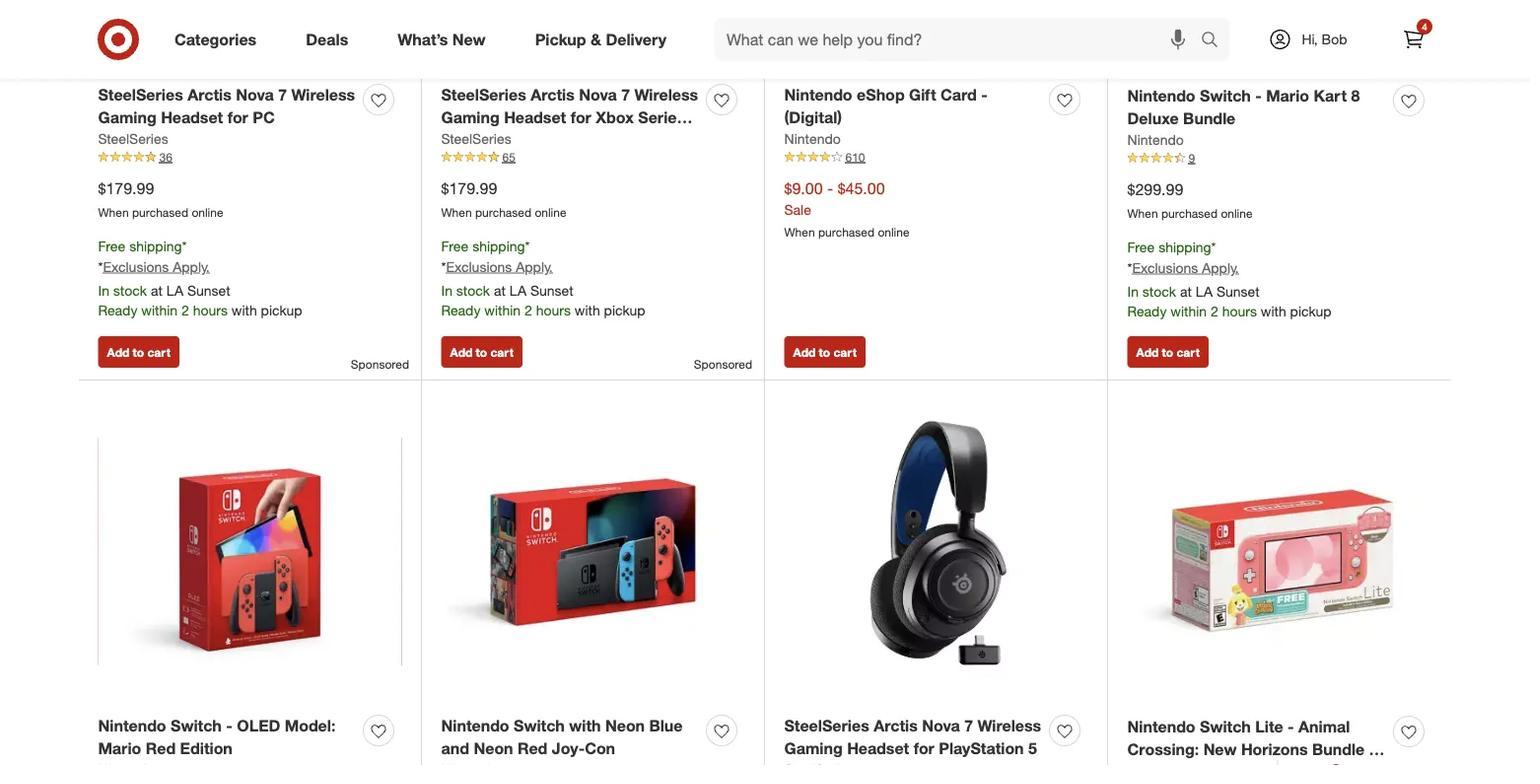 Task type: vqa. For each thing, say whether or not it's contained in the screenshot.
"details" inside Return details This item can be returned to any Target store or Target.com. This item must be returned within 365 days of the date it was purchased in store, shipped, delivered by a Shipt shopper, or made ready for pickup. If purchased online with SNAP EBT, this item must be returned within 90 days of the date it was shipped, delivered by a Shipt shopper, or made ready for pickup. This 90-day return window is required by SNAP. See the
no



Task type: describe. For each thing, give the bounding box(es) containing it.
nintendo switch lite - animal crossing: new horizons bundle - isabelle's aloha edition link
[[1128, 716, 1386, 765]]

and
[[441, 739, 470, 758]]

search
[[1192, 32, 1240, 51]]

8
[[1352, 86, 1360, 106]]

sunset for pc
[[187, 281, 230, 299]]

exclusions for steelseries arctis nova 7 wireless gaming headset for xbox series x
[[446, 258, 512, 275]]

search button
[[1192, 18, 1240, 65]]

(digital)
[[785, 108, 842, 127]]

at for steelseries arctis nova 7 wireless gaming headset for pc
[[151, 281, 163, 299]]

add for steelseries arctis nova 7 wireless gaming headset for pc
[[107, 345, 129, 359]]

when for steelseries arctis nova 7 wireless gaming headset for xbox series x
[[441, 205, 472, 220]]

for for pc
[[228, 108, 248, 127]]

steelseries for steelseries arctis nova 7 wireless gaming headset for playstation 5
[[785, 716, 870, 736]]

when inside $9.00 - $45.00 sale when purchased online
[[785, 225, 815, 239]]

model:
[[285, 716, 336, 736]]

steelseries for steelseries link for steelseries arctis nova 7 wireless gaming headset for pc
[[98, 130, 168, 147]]

x
[[441, 130, 452, 150]]

pickup for xbox
[[604, 301, 646, 318]]

4 link
[[1393, 18, 1436, 61]]

nintendo for nintendo link corresponding to nintendo switch - mario kart 8 deluxe bundle
[[1128, 131, 1184, 148]]

deals link
[[289, 18, 373, 61]]

hours for pc
[[193, 301, 228, 318]]

lite
[[1256, 717, 1284, 737]]

bob
[[1322, 31, 1348, 48]]

pickup for pc
[[261, 301, 302, 318]]

free shipping * * exclusions apply. in stock at  la sunset ready within 2 hours with pickup for pc
[[98, 237, 302, 318]]

- right lite at right
[[1288, 717, 1295, 737]]

pickup & delivery
[[535, 30, 667, 49]]

online inside $9.00 - $45.00 sale when purchased online
[[878, 225, 910, 239]]

hi,
[[1302, 31, 1318, 48]]

5
[[1029, 739, 1037, 758]]

online for steelseries arctis nova 7 wireless gaming headset for xbox series x
[[535, 205, 567, 220]]

wireless inside steelseries arctis nova 7 wireless gaming headset for playstation 5
[[978, 716, 1042, 736]]

bundle inside nintendo switch - mario kart 8 deluxe bundle
[[1184, 109, 1236, 128]]

2 horizontal spatial apply.
[[1202, 259, 1240, 276]]

nintendo eshop gift card - (digital) link
[[785, 84, 1042, 129]]

2 horizontal spatial hours
[[1223, 302, 1257, 319]]

playstation
[[939, 739, 1024, 758]]

series
[[638, 108, 686, 127]]

nintendo switch - oled model: mario red edition
[[98, 716, 336, 758]]

pc
[[253, 108, 275, 127]]

online for steelseries arctis nova 7 wireless gaming headset for pc
[[192, 205, 223, 220]]

card
[[941, 85, 977, 105]]

gaming inside steelseries arctis nova 7 wireless gaming headset for playstation 5
[[785, 739, 843, 758]]

add for nintendo eshop gift card - (digital)
[[793, 345, 816, 359]]

nintendo switch with neon blue and neon red joy-con
[[441, 716, 683, 758]]

gift
[[909, 85, 937, 105]]

4
[[1422, 20, 1428, 33]]

7 for xbox
[[622, 85, 630, 105]]

nintendo for nintendo link associated with nintendo eshop gift card - (digital)
[[785, 130, 841, 147]]

delivery
[[606, 30, 667, 49]]

0 vertical spatial new
[[453, 30, 486, 49]]

$299.99
[[1128, 180, 1184, 199]]

add to cart button for nintendo switch - mario kart 8 deluxe bundle
[[1128, 336, 1209, 368]]

2 horizontal spatial 2
[[1211, 302, 1219, 319]]

edition inside the nintendo switch - oled model: mario red edition
[[180, 739, 233, 758]]

0 horizontal spatial neon
[[474, 739, 513, 758]]

in for steelseries arctis nova 7 wireless gaming headset for xbox series x
[[441, 281, 453, 299]]

steelseries arctis nova 7 wireless gaming headset for xbox series x
[[441, 85, 698, 150]]

nintendo link for nintendo eshop gift card - (digital)
[[785, 129, 841, 149]]

$299.99 when purchased online
[[1128, 180, 1253, 221]]

- inside $9.00 - $45.00 sale when purchased online
[[827, 179, 834, 198]]

add to cart button for nintendo eshop gift card - (digital)
[[785, 336, 866, 368]]

con
[[585, 739, 616, 758]]

65 link
[[441, 149, 745, 166]]

- inside the nintendo switch - oled model: mario red edition
[[226, 716, 233, 736]]

arctis for xbox
[[531, 85, 575, 105]]

1 horizontal spatial neon
[[606, 716, 645, 736]]

nintendo switch lite - animal crossing: new horizons bundle - isabelle's aloha edition
[[1128, 717, 1376, 765]]

nova for pc
[[236, 85, 274, 105]]

nintendo switch - mario kart 8 deluxe bundle
[[1128, 86, 1360, 128]]

add to cart for nintendo eshop gift card - (digital)
[[793, 345, 857, 359]]

aloha
[[1203, 762, 1246, 765]]

2 horizontal spatial ready
[[1128, 302, 1167, 319]]

to for steelseries arctis nova 7 wireless gaming headset for pc
[[133, 345, 144, 359]]

nintendo for nintendo eshop gift card - (digital)
[[785, 85, 853, 105]]

joy-
[[552, 739, 585, 758]]

nova for xbox
[[579, 85, 617, 105]]

ready for steelseries arctis nova 7 wireless gaming headset for xbox series x
[[441, 301, 481, 318]]

cart for nintendo eshop gift card - (digital)
[[834, 345, 857, 359]]

7 inside steelseries arctis nova 7 wireless gaming headset for playstation 5
[[965, 716, 974, 736]]

sponsored for steelseries arctis nova 7 wireless gaming headset for pc
[[351, 357, 409, 372]]

cart for nintendo switch - mario kart 8 deluxe bundle
[[1177, 345, 1200, 359]]

blue
[[649, 716, 683, 736]]

add to cart for steelseries arctis nova 7 wireless gaming headset for pc
[[107, 345, 170, 359]]

36 link
[[98, 149, 402, 166]]

nova inside steelseries arctis nova 7 wireless gaming headset for playstation 5
[[922, 716, 960, 736]]

oled
[[237, 716, 281, 736]]

at for steelseries arctis nova 7 wireless gaming headset for xbox series x
[[494, 281, 506, 299]]

610
[[846, 150, 865, 164]]

exclusions apply. link for steelseries arctis nova 7 wireless gaming headset for xbox series x
[[446, 258, 553, 275]]

with inside nintendo switch with neon blue and neon red joy-con
[[569, 716, 601, 736]]

7 for pc
[[278, 85, 287, 105]]

la for steelseries arctis nova 7 wireless gaming headset for pc
[[166, 281, 183, 299]]

steelseries for steelseries arctis nova 7 wireless gaming headset for xbox series x
[[441, 85, 526, 105]]

what's
[[398, 30, 448, 49]]

- inside nintendo switch - mario kart 8 deluxe bundle
[[1256, 86, 1262, 106]]

nintendo switch - oled model: mario red edition link
[[98, 715, 356, 760]]

add to cart for nintendo switch - mario kart 8 deluxe bundle
[[1137, 345, 1200, 359]]

hi, bob
[[1302, 31, 1348, 48]]

stock for steelseries arctis nova 7 wireless gaming headset for pc
[[113, 281, 147, 299]]

la for steelseries arctis nova 7 wireless gaming headset for xbox series x
[[510, 281, 527, 299]]

- right horizons at the bottom right of the page
[[1369, 740, 1376, 759]]

gaming for steelseries arctis nova 7 wireless gaming headset for xbox series x
[[441, 108, 500, 127]]

deals
[[306, 30, 348, 49]]

horizons
[[1242, 740, 1308, 759]]

steelseries link for steelseries arctis nova 7 wireless gaming headset for xbox series x
[[441, 129, 512, 149]]

sunset for xbox
[[531, 281, 574, 299]]

new inside nintendo switch lite - animal crossing: new horizons bundle - isabelle's aloha edition
[[1204, 740, 1237, 759]]

nintendo for nintendo switch - mario kart 8 deluxe bundle
[[1128, 86, 1196, 106]]

steelseries for steelseries arctis nova 7 wireless gaming headset for pc
[[98, 85, 183, 105]]



Task type: locate. For each thing, give the bounding box(es) containing it.
switch left "oled" in the left bottom of the page
[[171, 716, 222, 736]]

1 horizontal spatial shipping
[[473, 237, 525, 254]]

add to cart button for steelseries arctis nova 7 wireless gaming headset for pc
[[98, 336, 179, 368]]

mario
[[1267, 86, 1310, 106], [98, 739, 141, 758]]

$9.00 - $45.00 sale when purchased online
[[785, 179, 910, 239]]

arctis for pc
[[188, 85, 232, 105]]

red inside the nintendo switch - oled model: mario red edition
[[146, 739, 176, 758]]

headset inside steelseries arctis nova 7 wireless gaming headset for playstation 5
[[847, 739, 910, 758]]

4 add to cart from the left
[[1137, 345, 1200, 359]]

nova up "playstation"
[[922, 716, 960, 736]]

categories link
[[158, 18, 281, 61]]

0 horizontal spatial free
[[98, 237, 126, 254]]

2 horizontal spatial wireless
[[978, 716, 1042, 736]]

2 horizontal spatial exclusions apply. link
[[1133, 259, 1240, 276]]

1 horizontal spatial hours
[[536, 301, 571, 318]]

purchased inside $9.00 - $45.00 sale when purchased online
[[819, 225, 875, 239]]

nintendo for nintendo switch lite - animal crossing: new horizons bundle - isabelle's aloha edition
[[1128, 717, 1196, 737]]

steelseries arctis nova 7 wireless gaming headset for pc
[[98, 85, 355, 127]]

xbox
[[596, 108, 634, 127]]

0 horizontal spatial nova
[[236, 85, 274, 105]]

online down $45.00
[[878, 225, 910, 239]]

1 to from the left
[[133, 345, 144, 359]]

nova
[[236, 85, 274, 105], [579, 85, 617, 105], [922, 716, 960, 736]]

$179.99 when purchased online for steelseries arctis nova 7 wireless gaming headset for pc
[[98, 179, 223, 220]]

1 horizontal spatial 7
[[622, 85, 630, 105]]

2 $179.99 when purchased online from the left
[[441, 179, 567, 220]]

add to cart button
[[98, 336, 179, 368], [441, 336, 523, 368], [785, 336, 866, 368], [1128, 336, 1209, 368]]

arctis inside steelseries arctis nova 7 wireless gaming headset for pc
[[188, 85, 232, 105]]

nintendo link down (digital)
[[785, 129, 841, 149]]

arctis inside the steelseries arctis nova 7 wireless gaming headset for xbox series x
[[531, 85, 575, 105]]

2 cart from the left
[[491, 345, 514, 359]]

1 add to cart from the left
[[107, 345, 170, 359]]

add to cart for steelseries arctis nova 7 wireless gaming headset for xbox series x
[[450, 345, 514, 359]]

wireless inside the steelseries arctis nova 7 wireless gaming headset for xbox series x
[[635, 85, 698, 105]]

when inside $299.99 when purchased online
[[1128, 206, 1159, 221]]

0 horizontal spatial red
[[146, 739, 176, 758]]

add for nintendo switch - mario kart 8 deluxe bundle
[[1137, 345, 1159, 359]]

3 to from the left
[[819, 345, 831, 359]]

online
[[192, 205, 223, 220], [535, 205, 567, 220], [1221, 206, 1253, 221], [878, 225, 910, 239]]

36
[[159, 150, 172, 164]]

nintendo switch with neon blue and neon red joy-con link
[[441, 715, 699, 760]]

cart for steelseries arctis nova 7 wireless gaming headset for pc
[[147, 345, 170, 359]]

gaming
[[98, 108, 157, 127], [441, 108, 500, 127], [785, 739, 843, 758]]

switch
[[1200, 86, 1251, 106], [171, 716, 222, 736], [514, 716, 565, 736], [1200, 717, 1251, 737]]

1 vertical spatial neon
[[474, 739, 513, 758]]

0 horizontal spatial sponsored
[[351, 357, 409, 372]]

2 horizontal spatial sunset
[[1217, 282, 1260, 300]]

add for steelseries arctis nova 7 wireless gaming headset for xbox series x
[[450, 345, 473, 359]]

categories
[[175, 30, 257, 49]]

purchased for steelseries arctis nova 7 wireless gaming headset for xbox series x
[[475, 205, 532, 220]]

la
[[166, 281, 183, 299], [510, 281, 527, 299], [1196, 282, 1213, 300]]

2 sponsored from the left
[[694, 357, 753, 372]]

nova inside the steelseries arctis nova 7 wireless gaming headset for xbox series x
[[579, 85, 617, 105]]

sponsored for steelseries arctis nova 7 wireless gaming headset for xbox series x
[[694, 357, 753, 372]]

1 horizontal spatial for
[[571, 108, 592, 127]]

1 horizontal spatial within
[[485, 301, 521, 318]]

1 horizontal spatial wireless
[[635, 85, 698, 105]]

nintendo
[[785, 85, 853, 105], [1128, 86, 1196, 106], [785, 130, 841, 147], [1128, 131, 1184, 148], [98, 716, 166, 736], [441, 716, 510, 736], [1128, 717, 1196, 737]]

0 horizontal spatial stock
[[113, 281, 147, 299]]

pickup & delivery link
[[518, 18, 691, 61]]

nintendo link for nintendo switch - mario kart 8 deluxe bundle
[[1128, 130, 1184, 150]]

mario inside the nintendo switch - oled model: mario red edition
[[98, 739, 141, 758]]

purchased for steelseries arctis nova 7 wireless gaming headset for pc
[[132, 205, 188, 220]]

add to cart
[[107, 345, 170, 359], [450, 345, 514, 359], [793, 345, 857, 359], [1137, 345, 1200, 359]]

1 horizontal spatial headset
[[504, 108, 566, 127]]

purchased down 65
[[475, 205, 532, 220]]

kart
[[1314, 86, 1347, 106]]

pickup
[[261, 301, 302, 318], [604, 301, 646, 318], [1291, 302, 1332, 319]]

apply. for pc
[[173, 258, 210, 275]]

2 to from the left
[[476, 345, 487, 359]]

headset for pc
[[161, 108, 223, 127]]

1 horizontal spatial free shipping * * exclusions apply. in stock at  la sunset ready within 2 hours with pickup
[[441, 237, 646, 318]]

steelseries inside steelseries arctis nova 7 wireless gaming headset for pc
[[98, 85, 183, 105]]

2 horizontal spatial pickup
[[1291, 302, 1332, 319]]

steelseries link up 65
[[441, 129, 512, 149]]

switch for bundle
[[1200, 86, 1251, 106]]

to
[[133, 345, 144, 359], [476, 345, 487, 359], [819, 345, 831, 359], [1162, 345, 1174, 359]]

7 up 36 link
[[278, 85, 287, 105]]

1 horizontal spatial gaming
[[441, 108, 500, 127]]

1 horizontal spatial sponsored
[[694, 357, 753, 372]]

bundle down animal
[[1313, 740, 1365, 759]]

1 horizontal spatial in
[[441, 281, 453, 299]]

mario inside nintendo switch - mario kart 8 deluxe bundle
[[1267, 86, 1310, 106]]

for left "playstation"
[[914, 739, 935, 758]]

exclusions
[[103, 258, 169, 275], [446, 258, 512, 275], [1133, 259, 1199, 276]]

1 horizontal spatial ready
[[441, 301, 481, 318]]

for inside steelseries arctis nova 7 wireless gaming headset for pc
[[228, 108, 248, 127]]

stock for steelseries arctis nova 7 wireless gaming headset for xbox series x
[[456, 281, 490, 299]]

switch for horizons
[[1200, 717, 1251, 737]]

online for nintendo switch - mario kart 8 deluxe bundle
[[1221, 206, 1253, 221]]

purchased down 36
[[132, 205, 188, 220]]

wireless inside steelseries arctis nova 7 wireless gaming headset for pc
[[291, 85, 355, 105]]

0 vertical spatial neon
[[606, 716, 645, 736]]

0 horizontal spatial edition
[[180, 739, 233, 758]]

nova inside steelseries arctis nova 7 wireless gaming headset for pc
[[236, 85, 274, 105]]

2 horizontal spatial nova
[[922, 716, 960, 736]]

online down 9 link in the top of the page
[[1221, 206, 1253, 221]]

steelseries arctis nova 7 wireless gaming headset for pc link
[[98, 84, 356, 129]]

for
[[228, 108, 248, 127], [571, 108, 592, 127], [914, 739, 935, 758]]

steelseries arctis nova 7 wireless gaming headset for xbox series x link
[[441, 84, 699, 150]]

2 for steelseries arctis nova 7 wireless gaming headset for pc
[[181, 301, 189, 318]]

switch inside nintendo switch with neon blue and neon red joy-con
[[514, 716, 565, 736]]

0 horizontal spatial la
[[166, 281, 183, 299]]

2
[[181, 301, 189, 318], [525, 301, 532, 318], [1211, 302, 1219, 319]]

to for nintendo switch - mario kart 8 deluxe bundle
[[1162, 345, 1174, 359]]

stock
[[113, 281, 147, 299], [456, 281, 490, 299], [1143, 282, 1177, 300]]

1 add from the left
[[107, 345, 129, 359]]

purchased down $299.99
[[1162, 206, 1218, 221]]

wireless down 'deals'
[[291, 85, 355, 105]]

wireless
[[291, 85, 355, 105], [635, 85, 698, 105], [978, 716, 1042, 736]]

0 horizontal spatial ready
[[98, 301, 137, 318]]

0 horizontal spatial shipping
[[129, 237, 182, 254]]

4 to from the left
[[1162, 345, 1174, 359]]

free for steelseries arctis nova 7 wireless gaming headset for xbox series x
[[441, 237, 469, 254]]

0 horizontal spatial sunset
[[187, 281, 230, 299]]

neon up con
[[606, 716, 645, 736]]

switch up joy-
[[514, 716, 565, 736]]

online down 65 link
[[535, 205, 567, 220]]

2 horizontal spatial within
[[1171, 302, 1207, 319]]

$179.99 when purchased online down 36
[[98, 179, 223, 220]]

1 vertical spatial mario
[[98, 739, 141, 758]]

shipping down 36
[[129, 237, 182, 254]]

- right $9.00
[[827, 179, 834, 198]]

1 steelseries link from the left
[[98, 129, 168, 149]]

0 horizontal spatial mario
[[98, 739, 141, 758]]

1 vertical spatial edition
[[1250, 762, 1302, 765]]

bundle up 9
[[1184, 109, 1236, 128]]

wireless up '5'
[[978, 716, 1042, 736]]

1 horizontal spatial bundle
[[1313, 740, 1365, 759]]

0 vertical spatial bundle
[[1184, 109, 1236, 128]]

*
[[182, 237, 187, 254], [525, 237, 530, 254], [1212, 238, 1217, 255], [98, 258, 103, 275], [441, 258, 446, 275], [1128, 259, 1133, 276]]

when for steelseries arctis nova 7 wireless gaming headset for pc
[[98, 205, 129, 220]]

2 horizontal spatial exclusions
[[1133, 259, 1199, 276]]

isabelle's
[[1128, 762, 1198, 765]]

nintendo for nintendo switch - oled model: mario red edition
[[98, 716, 166, 736]]

nintendo switch with neon blue and neon red joy-con image
[[441, 400, 745, 704], [441, 400, 745, 704]]

1 horizontal spatial new
[[1204, 740, 1237, 759]]

sale
[[785, 201, 812, 218]]

online down 36 link
[[192, 205, 223, 220]]

add
[[107, 345, 129, 359], [450, 345, 473, 359], [793, 345, 816, 359], [1137, 345, 1159, 359]]

within
[[141, 301, 178, 318], [485, 301, 521, 318], [1171, 302, 1207, 319]]

$179.99 when purchased online down 65
[[441, 179, 567, 220]]

2 horizontal spatial stock
[[1143, 282, 1177, 300]]

2 add to cart button from the left
[[441, 336, 523, 368]]

for left "pc"
[[228, 108, 248, 127]]

0 horizontal spatial exclusions apply. link
[[103, 258, 210, 275]]

nintendo inside the nintendo switch - oled model: mario red edition
[[98, 716, 166, 736]]

- left "oled" in the left bottom of the page
[[226, 716, 233, 736]]

1 sponsored from the left
[[351, 357, 409, 372]]

gaming inside steelseries arctis nova 7 wireless gaming headset for pc
[[98, 108, 157, 127]]

9
[[1189, 151, 1196, 165]]

new right what's
[[453, 30, 486, 49]]

0 horizontal spatial 2
[[181, 301, 189, 318]]

1 horizontal spatial mario
[[1267, 86, 1310, 106]]

for inside steelseries arctis nova 7 wireless gaming headset for playstation 5
[[914, 739, 935, 758]]

$179.99 when purchased online for steelseries arctis nova 7 wireless gaming headset for xbox series x
[[441, 179, 567, 220]]

What can we help you find? suggestions appear below search field
[[715, 18, 1206, 61]]

1 horizontal spatial exclusions
[[446, 258, 512, 275]]

wireless for steelseries arctis nova 7 wireless gaming headset for pc
[[291, 85, 355, 105]]

for for xbox
[[571, 108, 592, 127]]

cart for steelseries arctis nova 7 wireless gaming headset for xbox series x
[[491, 345, 514, 359]]

steelseries inside steelseries arctis nova 7 wireless gaming headset for playstation 5
[[785, 716, 870, 736]]

- inside nintendo eshop gift card - (digital)
[[982, 85, 988, 105]]

1 red from the left
[[146, 739, 176, 758]]

red inside nintendo switch with neon blue and neon red joy-con
[[518, 739, 548, 758]]

0 horizontal spatial gaming
[[98, 108, 157, 127]]

0 horizontal spatial apply.
[[173, 258, 210, 275]]

0 horizontal spatial bundle
[[1184, 109, 1236, 128]]

edition
[[180, 739, 233, 758], [1250, 762, 1302, 765]]

1 horizontal spatial red
[[518, 739, 548, 758]]

cart
[[147, 345, 170, 359], [491, 345, 514, 359], [834, 345, 857, 359], [1177, 345, 1200, 359]]

for inside the steelseries arctis nova 7 wireless gaming headset for xbox series x
[[571, 108, 592, 127]]

1 horizontal spatial nova
[[579, 85, 617, 105]]

65
[[503, 150, 516, 164]]

free shipping * * exclusions apply. in stock at  la sunset ready within 2 hours with pickup for xbox
[[441, 237, 646, 318]]

1 $179.99 from the left
[[98, 179, 154, 198]]

1 horizontal spatial steelseries link
[[441, 129, 512, 149]]

hours for xbox
[[536, 301, 571, 318]]

0 horizontal spatial hours
[[193, 301, 228, 318]]

2 horizontal spatial at
[[1181, 282, 1192, 300]]

bundle inside nintendo switch lite - animal crossing: new horizons bundle - isabelle's aloha edition
[[1313, 740, 1365, 759]]

0 horizontal spatial pickup
[[261, 301, 302, 318]]

nintendo eshop gift card - (digital)
[[785, 85, 988, 127]]

0 horizontal spatial wireless
[[291, 85, 355, 105]]

switch for edition
[[171, 716, 222, 736]]

apply. for xbox
[[516, 258, 553, 275]]

7 inside steelseries arctis nova 7 wireless gaming headset for pc
[[278, 85, 287, 105]]

within for steelseries arctis nova 7 wireless gaming headset for pc
[[141, 301, 178, 318]]

animal
[[1299, 717, 1351, 737]]

free for steelseries arctis nova 7 wireless gaming headset for pc
[[98, 237, 126, 254]]

neon
[[606, 716, 645, 736], [474, 739, 513, 758]]

headset inside steelseries arctis nova 7 wireless gaming headset for pc
[[161, 108, 223, 127]]

neon right and
[[474, 739, 513, 758]]

steelseries inside the steelseries arctis nova 7 wireless gaming headset for xbox series x
[[441, 85, 526, 105]]

3 add to cart from the left
[[793, 345, 857, 359]]

1 horizontal spatial exclusions apply. link
[[446, 258, 553, 275]]

switch down 'search' button at the top right of the page
[[1200, 86, 1251, 106]]

0 horizontal spatial $179.99 when purchased online
[[98, 179, 223, 220]]

2 red from the left
[[518, 739, 548, 758]]

0 horizontal spatial arctis
[[188, 85, 232, 105]]

1 horizontal spatial nintendo link
[[1128, 130, 1184, 150]]

steelseries arctis nova 7 wireless gaming headset for playstation 5 link
[[785, 715, 1042, 760]]

1 add to cart button from the left
[[98, 336, 179, 368]]

7 up "playstation"
[[965, 716, 974, 736]]

apply.
[[173, 258, 210, 275], [516, 258, 553, 275], [1202, 259, 1240, 276]]

1 horizontal spatial at
[[494, 281, 506, 299]]

sunset
[[187, 281, 230, 299], [531, 281, 574, 299], [1217, 282, 1260, 300]]

1 horizontal spatial apply.
[[516, 258, 553, 275]]

arctis
[[188, 85, 232, 105], [531, 85, 575, 105], [874, 716, 918, 736]]

0 horizontal spatial nintendo link
[[785, 129, 841, 149]]

2 horizontal spatial in
[[1128, 282, 1139, 300]]

online inside $299.99 when purchased online
[[1221, 206, 1253, 221]]

eshop
[[857, 85, 905, 105]]

nintendo for nintendo switch with neon blue and neon red joy-con
[[441, 716, 510, 736]]

7
[[278, 85, 287, 105], [622, 85, 630, 105], [965, 716, 974, 736]]

2 horizontal spatial 7
[[965, 716, 974, 736]]

ready for steelseries arctis nova 7 wireless gaming headset for pc
[[98, 301, 137, 318]]

3 cart from the left
[[834, 345, 857, 359]]

0 horizontal spatial 7
[[278, 85, 287, 105]]

red
[[146, 739, 176, 758], [518, 739, 548, 758]]

headset for xbox
[[504, 108, 566, 127]]

$9.00
[[785, 179, 823, 198]]

nintendo inside nintendo switch with neon blue and neon red joy-con
[[441, 716, 510, 736]]

in
[[98, 281, 109, 299], [441, 281, 453, 299], [1128, 282, 1139, 300]]

when for nintendo switch - mario kart 8 deluxe bundle
[[1128, 206, 1159, 221]]

headset inside the steelseries arctis nova 7 wireless gaming headset for xbox series x
[[504, 108, 566, 127]]

4 add from the left
[[1137, 345, 1159, 359]]

gaming for steelseries arctis nova 7 wireless gaming headset for pc
[[98, 108, 157, 127]]

9 link
[[1128, 150, 1433, 167]]

switch up aloha
[[1200, 717, 1251, 737]]

1 horizontal spatial $179.99 when purchased online
[[441, 179, 567, 220]]

steelseries arctis nova 7 wireless gaming headset for pc image
[[98, 0, 402, 72], [98, 0, 402, 72]]

0 horizontal spatial new
[[453, 30, 486, 49]]

add to cart button for steelseries arctis nova 7 wireless gaming headset for xbox series x
[[441, 336, 523, 368]]

0 horizontal spatial headset
[[161, 108, 223, 127]]

at
[[151, 281, 163, 299], [494, 281, 506, 299], [1181, 282, 1192, 300]]

0 horizontal spatial exclusions
[[103, 258, 169, 275]]

nintendo inside nintendo switch lite - animal crossing: new horizons bundle - isabelle's aloha edition
[[1128, 717, 1196, 737]]

nintendo inside nintendo eshop gift card - (digital)
[[785, 85, 853, 105]]

0 horizontal spatial in
[[98, 281, 109, 299]]

2 horizontal spatial free shipping * * exclusions apply. in stock at  la sunset ready within 2 hours with pickup
[[1128, 238, 1332, 319]]

purchased for nintendo switch - mario kart 8 deluxe bundle
[[1162, 206, 1218, 221]]

switch inside nintendo switch - mario kart 8 deluxe bundle
[[1200, 86, 1251, 106]]

- up 9 link in the top of the page
[[1256, 86, 1262, 106]]

0 vertical spatial edition
[[180, 739, 233, 758]]

nintendo switch - mario kart 8 deluxe bundle image
[[1128, 0, 1433, 73], [1128, 0, 1433, 73]]

steelseries
[[98, 85, 183, 105], [441, 85, 526, 105], [98, 130, 168, 147], [441, 130, 512, 147], [785, 716, 870, 736]]

steelseries arctis nova 7 wireless gaming headset for xbox series x image
[[441, 0, 745, 72], [441, 0, 745, 72]]

0 horizontal spatial $179.99
[[98, 179, 154, 198]]

shipping for steelseries arctis nova 7 wireless gaming headset for xbox series x
[[473, 237, 525, 254]]

3 add from the left
[[793, 345, 816, 359]]

shipping down 65
[[473, 237, 525, 254]]

nintendo link
[[785, 129, 841, 149], [1128, 130, 1184, 150]]

new
[[453, 30, 486, 49], [1204, 740, 1237, 759]]

purchased inside $299.99 when purchased online
[[1162, 206, 1218, 221]]

what's new
[[398, 30, 486, 49]]

0 horizontal spatial steelseries link
[[98, 129, 168, 149]]

2 horizontal spatial shipping
[[1159, 238, 1212, 255]]

7 inside the steelseries arctis nova 7 wireless gaming headset for xbox series x
[[622, 85, 630, 105]]

edition inside nintendo switch lite - animal crossing: new horizons bundle - isabelle's aloha edition
[[1250, 762, 1302, 765]]

what's new link
[[381, 18, 511, 61]]

deluxe
[[1128, 109, 1179, 128]]

1 vertical spatial bundle
[[1313, 740, 1365, 759]]

wireless for steelseries arctis nova 7 wireless gaming headset for xbox series x
[[635, 85, 698, 105]]

headset
[[161, 108, 223, 127], [504, 108, 566, 127], [847, 739, 910, 758]]

exclusions apply. link for steelseries arctis nova 7 wireless gaming headset for pc
[[103, 258, 210, 275]]

crossing:
[[1128, 740, 1200, 759]]

610 link
[[785, 149, 1088, 166]]

in for steelseries arctis nova 7 wireless gaming headset for pc
[[98, 281, 109, 299]]

&
[[591, 30, 602, 49]]

0 horizontal spatial within
[[141, 301, 178, 318]]

for left xbox
[[571, 108, 592, 127]]

- right card
[[982, 85, 988, 105]]

2 horizontal spatial la
[[1196, 282, 1213, 300]]

switch inside nintendo switch lite - animal crossing: new horizons bundle - isabelle's aloha edition
[[1200, 717, 1251, 737]]

arctis inside steelseries arctis nova 7 wireless gaming headset for playstation 5
[[874, 716, 918, 736]]

0 vertical spatial mario
[[1267, 86, 1310, 106]]

to for steelseries arctis nova 7 wireless gaming headset for xbox series x
[[476, 345, 487, 359]]

2 horizontal spatial free
[[1128, 238, 1155, 255]]

2 add from the left
[[450, 345, 473, 359]]

0 horizontal spatial free shipping * * exclusions apply. in stock at  la sunset ready within 2 hours with pickup
[[98, 237, 302, 318]]

$179.99 for steelseries arctis nova 7 wireless gaming headset for xbox series x
[[441, 179, 497, 198]]

nintendo switch - mario kart 8 deluxe bundle link
[[1128, 85, 1386, 130]]

1 horizontal spatial la
[[510, 281, 527, 299]]

nova up "pc"
[[236, 85, 274, 105]]

switch for red
[[514, 716, 565, 736]]

within for steelseries arctis nova 7 wireless gaming headset for xbox series x
[[485, 301, 521, 318]]

$179.99
[[98, 179, 154, 198], [441, 179, 497, 198]]

2 steelseries link from the left
[[441, 129, 512, 149]]

1 cart from the left
[[147, 345, 170, 359]]

pickup
[[535, 30, 586, 49]]

steelseries arctis nova 7 wireless gaming headset for playstation 5 image
[[785, 400, 1088, 704], [785, 400, 1088, 704]]

2 horizontal spatial arctis
[[874, 716, 918, 736]]

2 add to cart from the left
[[450, 345, 514, 359]]

nova up xbox
[[579, 85, 617, 105]]

steelseries arctis nova 7 wireless gaming headset for playstation 5
[[785, 716, 1042, 758]]

2 horizontal spatial for
[[914, 739, 935, 758]]

7 up xbox
[[622, 85, 630, 105]]

1 horizontal spatial arctis
[[531, 85, 575, 105]]

4 add to cart button from the left
[[1128, 336, 1209, 368]]

purchased down $45.00
[[819, 225, 875, 239]]

1 horizontal spatial pickup
[[604, 301, 646, 318]]

shipping for steelseries arctis nova 7 wireless gaming headset for pc
[[129, 237, 182, 254]]

2 horizontal spatial headset
[[847, 739, 910, 758]]

2 $179.99 from the left
[[441, 179, 497, 198]]

2 for steelseries arctis nova 7 wireless gaming headset for xbox series x
[[525, 301, 532, 318]]

wireless up series
[[635, 85, 698, 105]]

1 horizontal spatial $179.99
[[441, 179, 497, 198]]

with
[[232, 301, 257, 318], [575, 301, 600, 318], [1261, 302, 1287, 319], [569, 716, 601, 736]]

free shipping * * exclusions apply. in stock at  la sunset ready within 2 hours with pickup
[[98, 237, 302, 318], [441, 237, 646, 318], [1128, 238, 1332, 319]]

1 horizontal spatial 2
[[525, 301, 532, 318]]

gaming inside the steelseries arctis nova 7 wireless gaming headset for xbox series x
[[441, 108, 500, 127]]

$45.00
[[838, 179, 885, 198]]

$179.99 when purchased online
[[98, 179, 223, 220], [441, 179, 567, 220]]

1 horizontal spatial edition
[[1250, 762, 1302, 765]]

switch inside the nintendo switch - oled model: mario red edition
[[171, 716, 222, 736]]

nintendo eshop gift card - (digital) image
[[785, 0, 1088, 72]]

exclusions for steelseries arctis nova 7 wireless gaming headset for pc
[[103, 258, 169, 275]]

2 horizontal spatial gaming
[[785, 739, 843, 758]]

0 horizontal spatial at
[[151, 281, 163, 299]]

steelseries link up 36
[[98, 129, 168, 149]]

nintendo inside nintendo switch - mario kart 8 deluxe bundle
[[1128, 86, 1196, 106]]

1 vertical spatial new
[[1204, 740, 1237, 759]]

when
[[98, 205, 129, 220], [441, 205, 472, 220], [1128, 206, 1159, 221], [785, 225, 815, 239]]

$179.99 for steelseries arctis nova 7 wireless gaming headset for pc
[[98, 179, 154, 198]]

1 horizontal spatial sunset
[[531, 281, 574, 299]]

shipping down $299.99 when purchased online
[[1159, 238, 1212, 255]]

bundle
[[1184, 109, 1236, 128], [1313, 740, 1365, 759]]

free
[[98, 237, 126, 254], [441, 237, 469, 254], [1128, 238, 1155, 255]]

4 cart from the left
[[1177, 345, 1200, 359]]

steelseries for steelseries arctis nova 7 wireless gaming headset for xbox series x's steelseries link
[[441, 130, 512, 147]]

to for nintendo eshop gift card - (digital)
[[819, 345, 831, 359]]

0 horizontal spatial for
[[228, 108, 248, 127]]

new up aloha
[[1204, 740, 1237, 759]]

1 horizontal spatial stock
[[456, 281, 490, 299]]

nintendo switch lite - animal crossing: new horizons bundle - isabelle's aloha edition image
[[1128, 400, 1433, 705], [1128, 400, 1433, 705]]

nintendo link down 'deluxe' at the right of page
[[1128, 130, 1184, 150]]

1 $179.99 when purchased online from the left
[[98, 179, 223, 220]]

steelseries link for steelseries arctis nova 7 wireless gaming headset for pc
[[98, 129, 168, 149]]

nintendo switch - oled model: mario red edition image
[[98, 400, 402, 704], [98, 400, 402, 704]]

3 add to cart button from the left
[[785, 336, 866, 368]]

sponsored
[[351, 357, 409, 372], [694, 357, 753, 372]]



